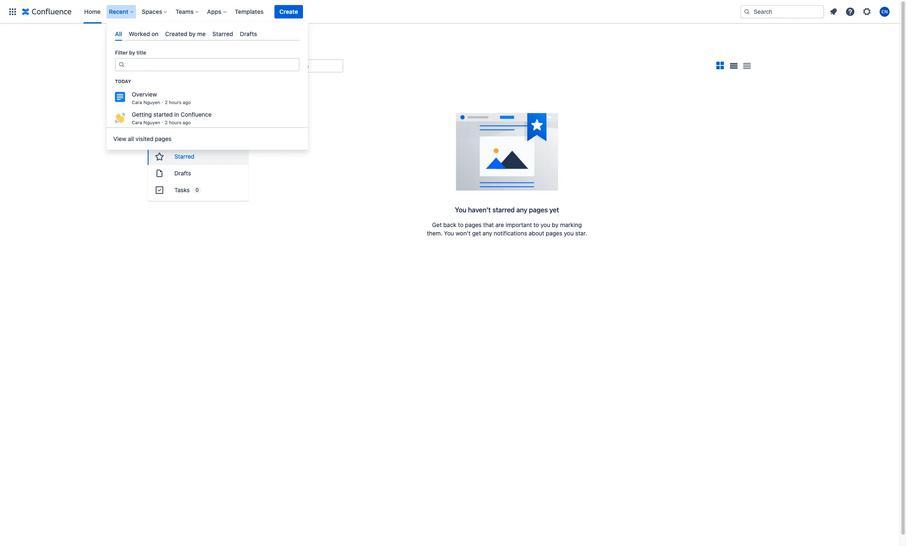 Task type: describe. For each thing, give the bounding box(es) containing it.
1 vertical spatial drafts
[[175, 170, 191, 177]]

notification icon image
[[829, 7, 839, 17]]

get back to pages that are important to you by marking them.  you won't get any notifications about pages you star.
[[427, 221, 587, 237]]

marking
[[560, 221, 582, 228]]

in
[[174, 111, 179, 118]]

2 2 from the top
[[165, 119, 168, 125]]

getting
[[132, 111, 152, 118]]

today element
[[107, 88, 308, 127]]

your space
[[183, 93, 214, 100]]

nguyen inside the overview cara nguyen ・ 2 hours ago
[[143, 99, 160, 105]]

hours inside the overview cara nguyen ・ 2 hours ago
[[169, 99, 181, 105]]

by inside the get back to pages that are important to you by marking them.  you won't get any notifications about pages you star.
[[552, 221, 559, 228]]

apps button
[[205, 5, 230, 18]]

cara nguyen ・ 2 hours ago
[[132, 119, 191, 125]]

your space link
[[178, 92, 219, 102]]

get
[[432, 221, 442, 228]]

recent button
[[106, 5, 137, 18]]

list image
[[730, 63, 738, 69]]

1 to from the left
[[458, 221, 464, 228]]

0
[[196, 187, 199, 193]]

visited
[[136, 135, 153, 142]]

cards image
[[715, 60, 725, 70]]

cara inside the overview cara nguyen ・ 2 hours ago
[[132, 99, 142, 105]]

star.
[[575, 230, 587, 237]]

worked on
[[129, 30, 159, 37]]

home link
[[82, 5, 103, 18]]

created by me
[[165, 30, 206, 37]]

today
[[115, 79, 131, 84]]

appswitcher icon image
[[8, 7, 18, 17]]

notifications
[[494, 230, 527, 237]]

on
[[152, 30, 159, 37]]

starred inside 'link'
[[175, 153, 195, 160]]

confluence
[[181, 111, 212, 118]]

your
[[183, 93, 195, 100]]

1 vertical spatial you
[[564, 230, 574, 237]]

me
[[197, 30, 206, 37]]

pages left yet
[[529, 206, 548, 214]]

started
[[153, 111, 173, 118]]

created
[[165, 30, 187, 37]]

templates
[[235, 8, 264, 15]]

by for title
[[129, 50, 135, 56]]

haven't
[[468, 206, 491, 214]]

overview link
[[148, 115, 254, 131]]

2 ・ from the top
[[160, 119, 165, 125]]

home
[[84, 8, 101, 15]]

2 horizontal spatial starred
[[262, 35, 294, 47]]

yet
[[550, 206, 559, 214]]

any inside the get back to pages that are important to you by marking them.  you won't get any notifications about pages you star.
[[483, 230, 492, 237]]

title
[[136, 50, 146, 56]]

2 hours from the top
[[169, 119, 181, 125]]

you haven't starred any pages yet
[[455, 206, 559, 214]]

:wave: image
[[115, 113, 125, 123]]

Filter by title field
[[273, 60, 343, 72]]

search image
[[744, 8, 751, 15]]

space
[[197, 93, 214, 100]]

filter
[[115, 50, 128, 56]]

drafts link
[[148, 165, 254, 182]]

filter by title
[[115, 50, 146, 56]]

spaces button
[[139, 5, 171, 18]]

important
[[506, 221, 532, 228]]

starred
[[493, 206, 515, 214]]

tasks
[[175, 186, 190, 194]]

apps
[[207, 8, 221, 15]]



Task type: locate. For each thing, give the bounding box(es) containing it.
1 vertical spatial 2
[[165, 119, 168, 125]]

0 vertical spatial ・
[[160, 99, 165, 105]]

you
[[541, 221, 550, 228], [564, 230, 574, 237]]

to up about
[[534, 221, 539, 228]]

you up back
[[455, 206, 466, 214]]

1 vertical spatial ago
[[183, 119, 191, 125]]

cara up getting
[[132, 99, 142, 105]]

2 down started
[[165, 119, 168, 125]]

overview inside group
[[175, 119, 200, 126]]

0 vertical spatial you
[[455, 206, 466, 214]]

1 horizontal spatial drafts
[[240, 30, 257, 37]]

0 vertical spatial hours
[[169, 99, 181, 105]]

1 vertical spatial by
[[129, 50, 135, 56]]

0 vertical spatial ago
[[183, 99, 191, 105]]

any down that
[[483, 230, 492, 237]]

create
[[280, 8, 298, 15]]

overview cara nguyen ・ 2 hours ago
[[132, 91, 191, 105]]

by down yet
[[552, 221, 559, 228]]

drafts
[[240, 30, 257, 37], [175, 170, 191, 177]]

global element
[[5, 0, 740, 23]]

overview down confluence at the left top of page
[[175, 119, 200, 126]]

0 horizontal spatial you
[[444, 230, 454, 237]]

1 horizontal spatial any
[[516, 206, 527, 214]]

get
[[472, 230, 481, 237]]

2 vertical spatial by
[[552, 221, 559, 228]]

1 vertical spatial any
[[483, 230, 492, 237]]

0 vertical spatial any
[[516, 206, 527, 214]]

view all visited pages link
[[107, 130, 308, 147]]

hours down in on the left top of the page
[[169, 119, 181, 125]]

nguyen
[[143, 99, 160, 105], [143, 119, 160, 125]]

spaces
[[142, 8, 162, 15]]

ago up confluence at the left top of page
[[183, 99, 191, 105]]

overview
[[132, 91, 157, 98], [175, 119, 200, 126]]

teams
[[176, 8, 194, 15]]

starred link
[[148, 148, 254, 165]]

0 horizontal spatial drafts
[[175, 170, 191, 177]]

that
[[483, 221, 494, 228]]

won't
[[456, 230, 471, 237]]

overview up getting
[[132, 91, 157, 98]]

create link
[[274, 5, 303, 18]]

:wave: image
[[115, 113, 125, 123]]

Filter by title text field
[[128, 59, 294, 71]]

tab list containing all
[[112, 27, 303, 41]]

by left "me"
[[189, 30, 196, 37]]

0 horizontal spatial by
[[129, 50, 135, 56]]

1 horizontal spatial by
[[189, 30, 196, 37]]

1 horizontal spatial you
[[455, 206, 466, 214]]

2 inside the overview cara nguyen ・ 2 hours ago
[[165, 99, 168, 105]]

pages
[[155, 135, 172, 142], [529, 206, 548, 214], [465, 221, 482, 228], [546, 230, 562, 237]]

0 vertical spatial nguyen
[[143, 99, 160, 105]]

you
[[455, 206, 466, 214], [444, 230, 454, 237]]

1 ago from the top
[[183, 99, 191, 105]]

1 horizontal spatial you
[[564, 230, 574, 237]]

・ up started
[[160, 99, 165, 105]]

1 vertical spatial nguyen
[[143, 119, 160, 125]]

2 nguyen from the top
[[143, 119, 160, 125]]

view all visited pages
[[113, 135, 172, 142]]

getting started in confluence
[[132, 111, 212, 118]]

all
[[128, 135, 134, 142]]

about
[[529, 230, 544, 237]]

0 horizontal spatial you
[[541, 221, 550, 228]]

1 vertical spatial ・
[[160, 119, 165, 125]]

0 horizontal spatial starred
[[175, 153, 195, 160]]

ago down confluence at the left top of page
[[183, 119, 191, 125]]

templates link
[[232, 5, 266, 18]]

1 2 from the top
[[165, 99, 168, 105]]

0 horizontal spatial any
[[483, 230, 492, 237]]

view
[[113, 135, 126, 142]]

1 vertical spatial hours
[[169, 119, 181, 125]]

tab list
[[112, 27, 303, 41]]

hours up in on the left top of the page
[[169, 99, 181, 105]]

any up important
[[516, 206, 527, 214]]

2 ago from the top
[[183, 119, 191, 125]]

to up won't in the right top of the page
[[458, 221, 464, 228]]

0 vertical spatial overview
[[132, 91, 157, 98]]

cara down getting
[[132, 119, 142, 125]]

overview inside the overview cara nguyen ・ 2 hours ago
[[132, 91, 157, 98]]

starred right "me"
[[212, 30, 233, 37]]

by inside tab list
[[189, 30, 196, 37]]

Search field
[[740, 5, 824, 18]]

pages down 'cara nguyen ・ 2 hours ago'
[[155, 135, 172, 142]]

0 vertical spatial by
[[189, 30, 196, 37]]

ago inside the overview cara nguyen ・ 2 hours ago
[[183, 99, 191, 105]]

teams button
[[173, 5, 202, 18]]

drafts up tasks
[[175, 170, 191, 177]]

any
[[516, 206, 527, 214], [483, 230, 492, 237]]

2 to from the left
[[534, 221, 539, 228]]

1 vertical spatial you
[[444, 230, 454, 237]]

starred down create link
[[262, 35, 294, 47]]

starred inside tab list
[[212, 30, 233, 37]]

confluence image
[[22, 7, 72, 17], [22, 7, 72, 17]]

・ down started
[[160, 119, 165, 125]]

・ inside the overview cara nguyen ・ 2 hours ago
[[160, 99, 165, 105]]

pages up get
[[465, 221, 482, 228]]

nguyen up getting
[[143, 99, 160, 105]]

1 nguyen from the top
[[143, 99, 160, 105]]

by left title
[[129, 50, 135, 56]]

compact list image
[[742, 61, 752, 71]]

are
[[496, 221, 504, 228]]

ago
[[183, 99, 191, 105], [183, 119, 191, 125]]

0 vertical spatial 2
[[165, 99, 168, 105]]

your profile and preferences image
[[880, 7, 890, 17]]

2 up started
[[165, 99, 168, 105]]

1 ・ from the top
[[160, 99, 165, 105]]

overview for overview cara nguyen ・ 2 hours ago
[[132, 91, 157, 98]]

you up about
[[541, 221, 550, 228]]

1 vertical spatial overview
[[175, 119, 200, 126]]

settings icon image
[[862, 7, 872, 17]]

starred
[[212, 30, 233, 37], [262, 35, 294, 47], [175, 153, 195, 160]]

nguyen down getting
[[143, 119, 160, 125]]

overview for overview
[[175, 119, 200, 126]]

cara
[[132, 99, 142, 105], [132, 119, 142, 125]]

drafts down templates link
[[240, 30, 257, 37]]

group
[[148, 112, 254, 201]]

1 horizontal spatial to
[[534, 221, 539, 228]]

1 horizontal spatial overview
[[175, 119, 200, 126]]

1 cara from the top
[[132, 99, 142, 105]]

・
[[160, 99, 165, 105], [160, 119, 165, 125]]

2 cara from the top
[[132, 119, 142, 125]]

0 vertical spatial cara
[[132, 99, 142, 105]]

banner
[[0, 0, 900, 24]]

pages right about
[[546, 230, 562, 237]]

0 horizontal spatial overview
[[132, 91, 157, 98]]

hours
[[169, 99, 181, 105], [169, 119, 181, 125]]

you down marking
[[564, 230, 574, 237]]

2 horizontal spatial by
[[552, 221, 559, 228]]

you down back
[[444, 230, 454, 237]]

0 vertical spatial you
[[541, 221, 550, 228]]

back
[[443, 221, 457, 228]]

1 horizontal spatial starred
[[212, 30, 233, 37]]

2
[[165, 99, 168, 105], [165, 119, 168, 125]]

worked
[[129, 30, 150, 37]]

banner containing home
[[0, 0, 900, 24]]

you inside the get back to pages that are important to you by marking them.  you won't get any notifications about pages you star.
[[444, 230, 454, 237]]

0 vertical spatial drafts
[[240, 30, 257, 37]]

by for me
[[189, 30, 196, 37]]

them.
[[427, 230, 442, 237]]

0 horizontal spatial to
[[458, 221, 464, 228]]

to
[[458, 221, 464, 228], [534, 221, 539, 228]]

by
[[189, 30, 196, 37], [129, 50, 135, 56], [552, 221, 559, 228]]

recent
[[109, 8, 128, 15]]

starred up drafts link
[[175, 153, 195, 160]]

group containing overview
[[148, 112, 254, 201]]

all
[[115, 30, 122, 37]]

help icon image
[[845, 7, 855, 17]]

1 vertical spatial cara
[[132, 119, 142, 125]]

1 hours from the top
[[169, 99, 181, 105]]



Task type: vqa. For each thing, say whether or not it's contained in the screenshot.
the past
no



